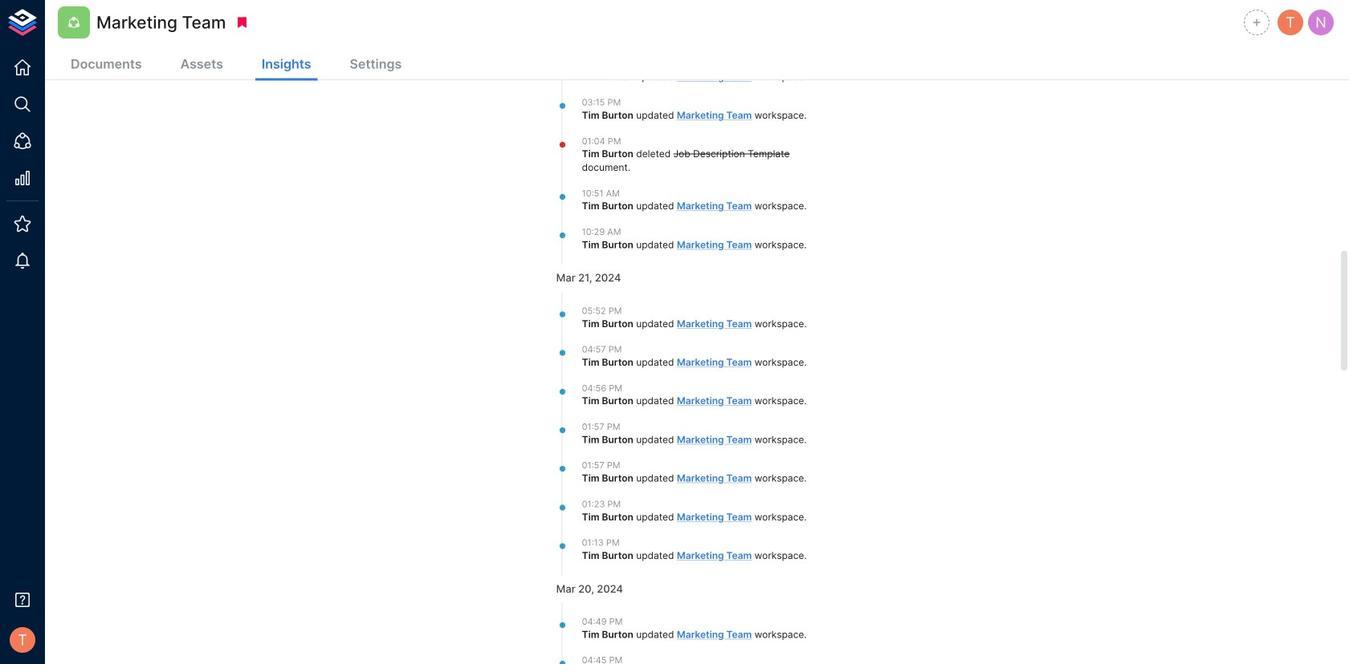 Task type: vqa. For each thing, say whether or not it's contained in the screenshot.
Remove Bookmark image
yes



Task type: locate. For each thing, give the bounding box(es) containing it.
remove bookmark image
[[235, 15, 249, 30]]



